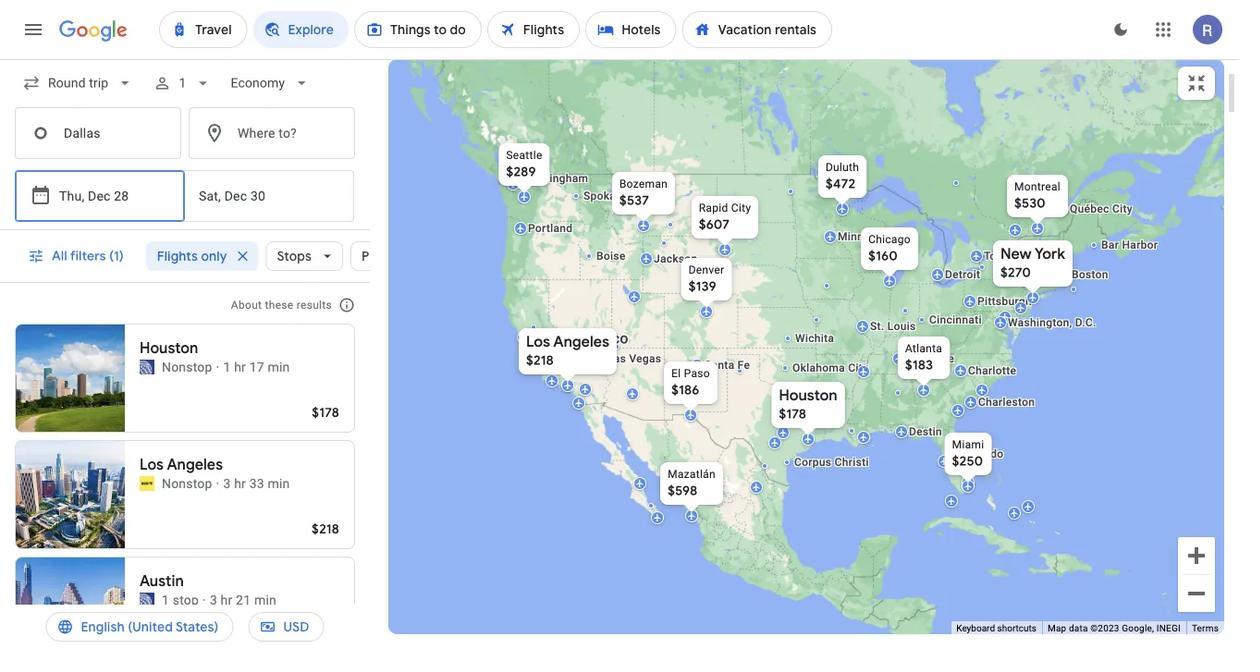 Task type: locate. For each thing, give the bounding box(es) containing it.
197 US dollars text field
[[312, 637, 339, 649]]

1 horizontal spatial city
[[848, 362, 869, 375]]

wichita
[[795, 332, 835, 345]]

shortcuts
[[998, 623, 1037, 634]]

3 left the 33
[[223, 476, 231, 491]]

2 horizontal spatial city
[[1113, 203, 1133, 216]]

 image
[[216, 358, 220, 376]]

min right the 33
[[268, 476, 290, 491]]

$530
[[1015, 195, 1046, 212]]

all
[[52, 248, 67, 265]]

218 US dollars text field
[[526, 352, 554, 369]]

main menu image
[[22, 18, 44, 41]]

0 vertical spatial hr
[[234, 359, 246, 375]]

1 horizontal spatial houston
[[779, 386, 838, 405]]

min right the 17
[[268, 359, 290, 375]]

0 horizontal spatial 178 us dollars text field
[[312, 404, 339, 421]]

1 horizontal spatial $178
[[779, 406, 807, 423]]

1 horizontal spatial 1
[[179, 75, 186, 91]]

1 nonstop from the top
[[162, 359, 212, 375]]

seattle $289
[[506, 149, 543, 180]]

about these results image
[[325, 283, 369, 327]]

2 horizontal spatial 1
[[223, 359, 231, 375]]

austin
[[140, 572, 184, 591]]

hr
[[234, 359, 246, 375], [234, 476, 246, 491], [221, 592, 233, 608]]

keyboard shortcuts
[[957, 623, 1037, 634]]

1 vertical spatial los
[[140, 456, 164, 475]]

None text field
[[15, 107, 181, 159]]

1 horizontal spatial $218
[[526, 352, 554, 369]]

santa fe
[[705, 359, 750, 372]]

1 vertical spatial united image
[[140, 593, 154, 608]]

bar harbor
[[1102, 239, 1158, 252]]

houston
[[140, 339, 198, 358], [779, 386, 838, 405]]

hr left the 17
[[234, 359, 246, 375]]

miami $250
[[952, 438, 985, 470]]

0 vertical spatial nonstop
[[162, 359, 212, 375]]

mazatlán
[[668, 468, 716, 481]]

san
[[532, 330, 558, 347]]

1 united image from the top
[[140, 360, 154, 375]]

1 for 1
[[179, 75, 186, 91]]

duluth
[[826, 161, 859, 174]]

1 vertical spatial min
[[268, 476, 290, 491]]

0 vertical spatial min
[[268, 359, 290, 375]]

houston $178
[[779, 386, 838, 423]]

charlotte
[[968, 364, 1017, 377]]

21
[[236, 592, 251, 608]]

english (united states) button
[[46, 605, 234, 649]]

montreal
[[1015, 180, 1061, 193]]

$472
[[826, 176, 856, 192]]

inegi
[[1157, 623, 1181, 634]]

1 horizontal spatial los
[[526, 333, 550, 351]]

2 vertical spatial min
[[254, 592, 276, 608]]

0 horizontal spatial 1
[[162, 592, 169, 608]]

$607
[[699, 216, 730, 233]]

$218
[[526, 352, 554, 369], [312, 521, 339, 537]]

0 vertical spatial $218
[[526, 352, 554, 369]]

$289
[[506, 164, 536, 180]]

about these results
[[231, 299, 332, 312]]

2 nonstop from the top
[[162, 476, 212, 491]]

160 US dollars text field
[[869, 248, 898, 265]]

1 button
[[145, 61, 220, 105]]

218 US dollars text field
[[312, 521, 339, 537]]

hr left the 33
[[234, 476, 246, 491]]

hr left 21
[[221, 592, 233, 608]]

montreal $530
[[1015, 180, 1061, 212]]

0 horizontal spatial los
[[140, 456, 164, 475]]

0 vertical spatial houston
[[140, 339, 198, 358]]

(1)
[[109, 248, 124, 265]]

spirit image
[[140, 476, 154, 491]]

$186
[[672, 382, 700, 399]]

city
[[731, 202, 751, 215], [1113, 203, 1133, 216], [848, 362, 869, 375]]

city inside rapid city $607
[[731, 202, 751, 215]]

los
[[526, 333, 550, 351], [140, 456, 164, 475]]

1 inside popup button
[[179, 75, 186, 91]]

city right rapid
[[731, 202, 751, 215]]

el paso $186
[[672, 367, 710, 399]]

17
[[249, 359, 264, 375]]

city right québec on the right top of page
[[1113, 203, 1133, 216]]

$537
[[620, 192, 649, 209]]

$270
[[1001, 265, 1031, 281]]

139 US dollars text field
[[689, 278, 717, 295]]

los angeles $218
[[526, 333, 610, 369]]

data
[[1069, 623, 1088, 634]]

pittsburgh
[[978, 295, 1032, 308]]

3 right stop
[[210, 592, 217, 608]]

$178
[[312, 404, 339, 421], [779, 406, 807, 423]]

0 vertical spatial angeles
[[553, 333, 610, 351]]

2 united image from the top
[[140, 593, 154, 608]]

1 vertical spatial angeles
[[167, 456, 223, 475]]

1 horizontal spatial 3
[[223, 476, 231, 491]]

bozeman
[[620, 178, 668, 191]]

angeles inside los angeles $218
[[553, 333, 610, 351]]

607 US dollars text field
[[699, 216, 730, 233]]

hr for los angeles
[[234, 476, 246, 491]]

flights
[[157, 248, 198, 265]]

nonstop down los angeles
[[162, 476, 212, 491]]

min right 21
[[254, 592, 276, 608]]

oklahoma city
[[793, 362, 869, 375]]

minneapolis
[[838, 230, 902, 243]]

city for oklahoma city
[[848, 362, 869, 375]]

terms link
[[1192, 623, 1219, 634]]

1 vertical spatial 1
[[223, 359, 231, 375]]

0 vertical spatial united image
[[140, 360, 154, 375]]

none text field inside filters form
[[15, 107, 181, 159]]

mazatlán $598
[[668, 468, 716, 499]]

1
[[179, 75, 186, 91], [223, 359, 231, 375], [162, 592, 169, 608]]

bar
[[1102, 239, 1119, 252]]

289 US dollars text field
[[506, 164, 536, 180]]

cincinnati
[[930, 314, 982, 327]]

york
[[1035, 245, 1066, 264]]

santa
[[705, 359, 735, 372]]

537 US dollars text field
[[620, 192, 649, 209]]

angeles
[[553, 333, 610, 351], [167, 456, 223, 475]]

these
[[265, 299, 294, 312]]

corpus christi
[[795, 456, 869, 469]]

rapid city $607
[[699, 202, 751, 233]]

1 vertical spatial nonstop
[[162, 476, 212, 491]]

0 vertical spatial los
[[526, 333, 550, 351]]

san francisco
[[532, 330, 629, 347]]

1 vertical spatial 3
[[210, 592, 217, 608]]

 image
[[216, 475, 220, 493]]

city right oklahoma
[[848, 362, 869, 375]]

map data ©2023 google, inegi
[[1048, 623, 1181, 634]]

los inside los angeles $218
[[526, 333, 550, 351]]

los up $218 text box
[[526, 333, 550, 351]]

0 horizontal spatial city
[[731, 202, 751, 215]]

None field
[[15, 67, 142, 100], [223, 67, 318, 100], [15, 67, 142, 100], [223, 67, 318, 100]]

states)
[[176, 619, 219, 635]]

city for québec city
[[1113, 203, 1133, 216]]

houston inside map region
[[779, 386, 838, 405]]

0 horizontal spatial houston
[[140, 339, 198, 358]]

178 US dollars text field
[[312, 404, 339, 421], [779, 406, 807, 423]]

nonstop left 1 hr 17 min at left bottom
[[162, 359, 212, 375]]

2 vertical spatial 1
[[162, 592, 169, 608]]

los up spirit image
[[140, 456, 164, 475]]

1 vertical spatial hr
[[234, 476, 246, 491]]

Return text field
[[199, 171, 291, 221]]

0 horizontal spatial $218
[[312, 521, 339, 537]]

1 horizontal spatial angeles
[[553, 333, 610, 351]]

new york $270
[[1001, 245, 1066, 281]]

fe
[[738, 359, 750, 372]]

186 US dollars text field
[[672, 382, 700, 399]]

0 vertical spatial 3
[[223, 476, 231, 491]]

0 horizontal spatial angeles
[[167, 456, 223, 475]]

0 horizontal spatial 3
[[210, 592, 217, 608]]

usd
[[284, 619, 309, 635]]

about
[[231, 299, 262, 312]]

terms
[[1192, 623, 1219, 634]]

united image
[[140, 360, 154, 375], [140, 593, 154, 608]]

1 vertical spatial houston
[[779, 386, 838, 405]]

boston
[[1072, 268, 1109, 281]]

1 vertical spatial $218
[[312, 521, 339, 537]]

washington,
[[1008, 316, 1073, 329]]

0 vertical spatial 1
[[179, 75, 186, 91]]



Task type: vqa. For each thing, say whether or not it's contained in the screenshot.
1 to the middle
yes



Task type: describe. For each thing, give the bounding box(es) containing it.
paso
[[684, 367, 710, 380]]

only
[[201, 248, 227, 265]]

270 US dollars text field
[[1001, 265, 1031, 281]]

keyboard
[[957, 623, 995, 634]]

$178 inside houston $178
[[779, 406, 807, 423]]

3 hr 21 min
[[210, 592, 276, 608]]

©2023
[[1091, 623, 1120, 634]]

houston for houston
[[140, 339, 198, 358]]

los angeles
[[140, 456, 223, 475]]

english (united states)
[[81, 619, 219, 635]]

houston for houston $178
[[779, 386, 838, 405]]

spokane
[[584, 190, 629, 203]]

washington, d.c.
[[1008, 316, 1097, 329]]

loading results progress bar
[[0, 59, 1239, 63]]

flights only button
[[146, 234, 259, 278]]

min for los angeles
[[268, 476, 290, 491]]

1 horizontal spatial 178 us dollars text field
[[779, 406, 807, 423]]

los for los angeles
[[140, 456, 164, 475]]

las vegas
[[608, 352, 662, 365]]

stop
[[173, 592, 199, 608]]

530 US dollars text field
[[1015, 195, 1046, 212]]

francisco
[[562, 330, 629, 347]]

472 US dollars text field
[[826, 176, 856, 192]]

usd button
[[248, 605, 324, 649]]

bellingham
[[530, 172, 589, 185]]

3 for 3 hr 33 min
[[223, 476, 231, 491]]

st.
[[870, 320, 885, 333]]

results
[[297, 299, 332, 312]]

Departure text field
[[59, 171, 144, 221]]

250 US dollars text field
[[952, 453, 983, 470]]

flights only
[[157, 248, 227, 265]]

angeles for los angeles
[[167, 456, 223, 475]]

orlando
[[963, 448, 1004, 461]]

toronto
[[984, 250, 1024, 263]]

0 horizontal spatial $178
[[312, 404, 339, 421]]

atlanta $183
[[905, 342, 943, 374]]

$598
[[668, 483, 698, 499]]

map region
[[154, 57, 1239, 649]]

charleston
[[979, 396, 1035, 409]]

Where to? text field
[[189, 107, 355, 159]]

$139
[[689, 278, 717, 295]]

1 stop
[[162, 592, 199, 608]]

atlanta
[[905, 342, 943, 355]]

598 US dollars text field
[[668, 483, 698, 499]]

united image for houston
[[140, 360, 154, 375]]

min for houston
[[268, 359, 290, 375]]

nonstop for houston
[[162, 359, 212, 375]]

english
[[81, 619, 125, 635]]

1 for 1 hr 17 min
[[223, 359, 231, 375]]

louis
[[888, 320, 916, 333]]

google,
[[1122, 623, 1155, 634]]

nonstop for los angeles
[[162, 476, 212, 491]]

map
[[1048, 623, 1067, 634]]

québec
[[1070, 203, 1110, 216]]

all filters (1)
[[52, 248, 124, 265]]

hr for houston
[[234, 359, 246, 375]]

$160
[[869, 248, 898, 265]]

view smaller map image
[[1186, 72, 1208, 94]]

3 for 3 hr 21 min
[[210, 592, 217, 608]]

québec city
[[1070, 203, 1133, 216]]

st. louis
[[870, 320, 916, 333]]

183 US dollars text field
[[905, 357, 933, 374]]

miami
[[952, 438, 985, 451]]

bozeman $537
[[620, 178, 668, 209]]

portland
[[528, 222, 573, 235]]

boise
[[597, 250, 626, 263]]

stops button
[[266, 234, 343, 278]]

seattle
[[506, 149, 543, 162]]

1 hr 17 min
[[223, 359, 290, 375]]

stops
[[277, 248, 312, 265]]

all filters (1) button
[[17, 234, 139, 278]]

chicago
[[869, 233, 911, 246]]

price
[[362, 248, 393, 265]]

change appearance image
[[1099, 7, 1143, 52]]

$250
[[952, 453, 983, 470]]

las
[[608, 352, 626, 365]]

33
[[249, 476, 264, 491]]

1 for 1 stop
[[162, 592, 169, 608]]

$218 inside los angeles $218
[[526, 352, 554, 369]]

rapid
[[699, 202, 728, 215]]

filters form
[[0, 59, 370, 230]]

filters
[[70, 248, 106, 265]]

united image for austin
[[140, 593, 154, 608]]

destin
[[909, 425, 943, 438]]

christi
[[835, 456, 869, 469]]

keyboard shortcuts button
[[957, 622, 1037, 635]]

los for los angeles $218
[[526, 333, 550, 351]]

3 hr 33 min
[[223, 476, 290, 491]]

denver
[[689, 264, 725, 277]]

harbor
[[1122, 239, 1158, 252]]

city for rapid city $607
[[731, 202, 751, 215]]

(united
[[128, 619, 173, 635]]

2 vertical spatial hr
[[221, 592, 233, 608]]

new
[[1001, 245, 1032, 264]]

detroit
[[945, 268, 981, 281]]

price button
[[350, 234, 424, 278]]

jackson
[[654, 253, 698, 265]]

angeles for los angeles $218
[[553, 333, 610, 351]]

$183
[[905, 357, 933, 374]]

duluth $472
[[826, 161, 859, 192]]



